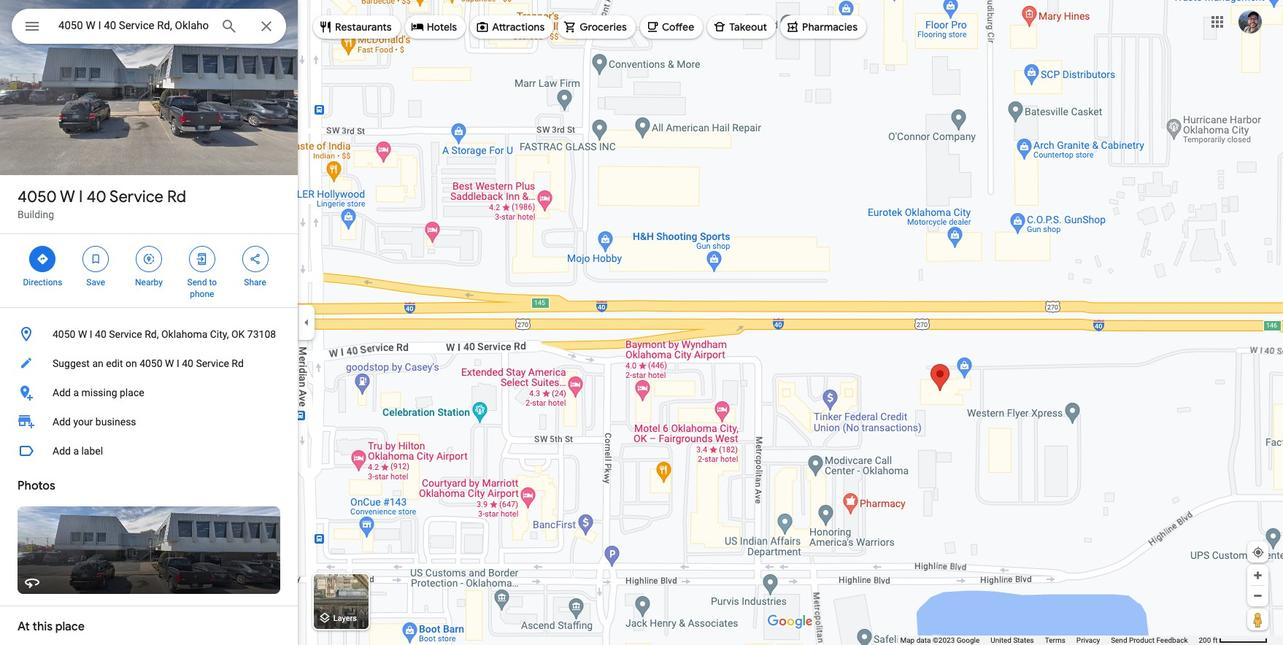 Task type: vqa. For each thing, say whether or not it's contained in the screenshot.


Task type: locate. For each thing, give the bounding box(es) containing it.
4050 up suggest
[[53, 328, 76, 340]]

40 inside 4050 w i 40 service rd building
[[86, 187, 106, 207]]

add for add a missing place
[[53, 387, 71, 399]]

add
[[53, 387, 71, 399], [53, 416, 71, 428], [53, 445, 71, 457]]

2 horizontal spatial i
[[177, 358, 179, 369]]

a inside add a label button
[[73, 445, 79, 457]]

united states button
[[991, 636, 1034, 645]]

service inside 4050 w i 40 service rd building
[[110, 187, 163, 207]]

i inside button
[[177, 358, 179, 369]]

0 vertical spatial rd
[[167, 187, 186, 207]]

a left label
[[73, 445, 79, 457]]

service inside 'button'
[[109, 328, 142, 340]]

add down suggest
[[53, 387, 71, 399]]

none field inside 4050 w i 40 service rd, oklahoma city, ok 73108 field
[[58, 17, 209, 34]]


[[195, 251, 209, 267]]

on
[[126, 358, 137, 369]]

1 vertical spatial w
[[78, 328, 87, 340]]

add your business link
[[0, 407, 298, 437]]

1 vertical spatial service
[[109, 328, 142, 340]]

missing
[[81, 387, 117, 399]]

1 horizontal spatial rd
[[232, 358, 244, 369]]

2 vertical spatial service
[[196, 358, 229, 369]]

a inside add a missing place button
[[73, 387, 79, 399]]

actions for 4050 w i 40 service rd region
[[0, 234, 298, 307]]

privacy
[[1077, 637, 1100, 645]]

0 horizontal spatial i
[[79, 187, 83, 207]]

add inside button
[[53, 387, 71, 399]]

4050 w i 40 service rd, oklahoma city, ok 73108 button
[[0, 320, 298, 349]]

hotels
[[427, 20, 457, 34]]

0 vertical spatial w
[[60, 187, 75, 207]]

send to phone
[[187, 277, 217, 299]]

4050 w i 40 service rd main content
[[0, 0, 298, 645]]

save
[[86, 277, 105, 288]]

footer containing map data ©2023 google
[[900, 636, 1199, 645]]

service inside button
[[196, 358, 229, 369]]

footer
[[900, 636, 1199, 645]]

service
[[110, 187, 163, 207], [109, 328, 142, 340], [196, 358, 229, 369]]

4050
[[18, 187, 57, 207], [53, 328, 76, 340], [140, 358, 162, 369]]

i inside 4050 w i 40 service rd building
[[79, 187, 83, 207]]

 search field
[[12, 9, 286, 47]]

product
[[1129, 637, 1155, 645]]

1 vertical spatial add
[[53, 416, 71, 428]]

service for rd,
[[109, 328, 142, 340]]

send for send product feedback
[[1111, 637, 1127, 645]]

google
[[957, 637, 980, 645]]

2 add from the top
[[53, 416, 71, 428]]

1 vertical spatial 4050
[[53, 328, 76, 340]]

feedback
[[1157, 637, 1188, 645]]

show your location image
[[1252, 546, 1265, 559]]

0 vertical spatial 40
[[86, 187, 106, 207]]

0 vertical spatial service
[[110, 187, 163, 207]]

4050 up building
[[18, 187, 57, 207]]

None field
[[58, 17, 209, 34]]

w
[[60, 187, 75, 207], [78, 328, 87, 340], [165, 358, 174, 369]]

200
[[1199, 637, 1211, 645]]

1 horizontal spatial i
[[90, 328, 92, 340]]

add a label
[[53, 445, 103, 457]]

0 vertical spatial 4050
[[18, 187, 57, 207]]

send up phone
[[187, 277, 207, 288]]

1 horizontal spatial place
[[120, 387, 144, 399]]

0 vertical spatial add
[[53, 387, 71, 399]]

0 horizontal spatial w
[[60, 187, 75, 207]]

4050 right on in the bottom of the page
[[140, 358, 162, 369]]

0 vertical spatial place
[[120, 387, 144, 399]]

google maps element
[[0, 0, 1283, 645]]

a left 'missing'
[[73, 387, 79, 399]]

1 vertical spatial send
[[1111, 637, 1127, 645]]

building
[[18, 209, 54, 220]]

0 horizontal spatial send
[[187, 277, 207, 288]]

0 vertical spatial i
[[79, 187, 83, 207]]

1 horizontal spatial send
[[1111, 637, 1127, 645]]

2 horizontal spatial w
[[165, 358, 174, 369]]

service left rd,
[[109, 328, 142, 340]]

send
[[187, 277, 207, 288], [1111, 637, 1127, 645]]

coffee button
[[640, 9, 703, 45]]

place right this
[[55, 620, 85, 634]]

add left label
[[53, 445, 71, 457]]

layers
[[333, 614, 357, 624]]


[[89, 251, 102, 267]]

1 vertical spatial i
[[90, 328, 92, 340]]

add for add a label
[[53, 445, 71, 457]]

1 vertical spatial rd
[[232, 358, 244, 369]]

w inside 'button'
[[78, 328, 87, 340]]

send for send to phone
[[187, 277, 207, 288]]

send inside send to phone
[[187, 277, 207, 288]]

0 horizontal spatial place
[[55, 620, 85, 634]]

groceries
[[580, 20, 627, 34]]


[[249, 251, 262, 267]]

w inside 4050 w i 40 service rd building
[[60, 187, 75, 207]]

an
[[92, 358, 103, 369]]


[[142, 251, 155, 267]]

2 vertical spatial 4050
[[140, 358, 162, 369]]

0 horizontal spatial rd
[[167, 187, 186, 207]]

i
[[79, 187, 83, 207], [90, 328, 92, 340], [177, 358, 179, 369]]

add left the your on the bottom left of the page
[[53, 416, 71, 428]]

40 inside button
[[182, 358, 193, 369]]

2 vertical spatial i
[[177, 358, 179, 369]]

2 a from the top
[[73, 445, 79, 457]]

0 vertical spatial send
[[187, 277, 207, 288]]

share
[[244, 277, 266, 288]]

0 vertical spatial a
[[73, 387, 79, 399]]

add your business
[[53, 416, 136, 428]]

business
[[95, 416, 136, 428]]

200 ft button
[[1199, 637, 1268, 645]]

4050 w i 40 service rd building
[[18, 187, 186, 220]]


[[23, 16, 41, 36]]

4050 inside 4050 w i 40 service rd building
[[18, 187, 57, 207]]

united states
[[991, 637, 1034, 645]]

phone
[[190, 289, 214, 299]]

add inside button
[[53, 445, 71, 457]]

service down city,
[[196, 358, 229, 369]]

1 horizontal spatial w
[[78, 328, 87, 340]]

rd
[[167, 187, 186, 207], [232, 358, 244, 369]]

i inside 'button'
[[90, 328, 92, 340]]

1 add from the top
[[53, 387, 71, 399]]

40 inside 'button'
[[95, 328, 106, 340]]

1 a from the top
[[73, 387, 79, 399]]

40 down oklahoma
[[182, 358, 193, 369]]

2 vertical spatial add
[[53, 445, 71, 457]]

photos
[[18, 479, 55, 493]]

terms button
[[1045, 636, 1066, 645]]

at this place
[[18, 620, 85, 634]]

40
[[86, 187, 106, 207], [95, 328, 106, 340], [182, 358, 193, 369]]

2 vertical spatial w
[[165, 358, 174, 369]]

i for rd
[[79, 187, 83, 207]]

place
[[120, 387, 144, 399], [55, 620, 85, 634]]

2 vertical spatial 40
[[182, 358, 193, 369]]

40 up 
[[86, 187, 106, 207]]

1 vertical spatial a
[[73, 445, 79, 457]]

40 for rd,
[[95, 328, 106, 340]]

a
[[73, 387, 79, 399], [73, 445, 79, 457]]

privacy button
[[1077, 636, 1100, 645]]

place down on in the bottom of the page
[[120, 387, 144, 399]]

service for rd
[[110, 187, 163, 207]]

1 vertical spatial 40
[[95, 328, 106, 340]]

takeout
[[729, 20, 767, 34]]

edit
[[106, 358, 123, 369]]


[[36, 251, 49, 267]]

oklahoma
[[161, 328, 208, 340]]

send left product
[[1111, 637, 1127, 645]]

collapse side panel image
[[299, 315, 315, 331]]

send inside button
[[1111, 637, 1127, 645]]

nearby
[[135, 277, 163, 288]]

ok
[[231, 328, 245, 340]]

4050 inside 'button'
[[53, 328, 76, 340]]

service up  at the top of the page
[[110, 187, 163, 207]]

3 add from the top
[[53, 445, 71, 457]]

40 up an
[[95, 328, 106, 340]]



Task type: describe. For each thing, give the bounding box(es) containing it.
4050 w i 40 service rd, oklahoma city, ok 73108
[[53, 328, 276, 340]]

restaurants
[[335, 20, 392, 34]]

states
[[1013, 637, 1034, 645]]

1 vertical spatial place
[[55, 620, 85, 634]]

 button
[[12, 9, 53, 47]]

add for add your business
[[53, 416, 71, 428]]

4050 for rd
[[18, 187, 57, 207]]

200 ft
[[1199, 637, 1218, 645]]

zoom in image
[[1253, 570, 1264, 581]]

4050 W I 40 Service Rd, Oklahoma City, OK 73108 field
[[12, 9, 286, 44]]

your
[[73, 416, 93, 428]]

40 for rd
[[86, 187, 106, 207]]

united
[[991, 637, 1012, 645]]

hotels button
[[405, 9, 466, 45]]

rd,
[[145, 328, 159, 340]]

a for label
[[73, 445, 79, 457]]

73108
[[247, 328, 276, 340]]

pharmacies
[[802, 20, 858, 34]]

restaurants button
[[313, 9, 400, 45]]

terms
[[1045, 637, 1066, 645]]

attractions
[[492, 20, 545, 34]]

groceries button
[[558, 9, 636, 45]]

map
[[900, 637, 915, 645]]

takeout button
[[707, 9, 776, 45]]

w inside button
[[165, 358, 174, 369]]

a for missing
[[73, 387, 79, 399]]

rd inside 4050 w i 40 service rd building
[[167, 187, 186, 207]]

city,
[[210, 328, 229, 340]]

send product feedback
[[1111, 637, 1188, 645]]

map data ©2023 google
[[900, 637, 980, 645]]

footer inside google maps element
[[900, 636, 1199, 645]]

send product feedback button
[[1111, 636, 1188, 645]]

label
[[81, 445, 103, 457]]

add a missing place
[[53, 387, 144, 399]]

pharmacies button
[[780, 9, 866, 45]]

suggest
[[53, 358, 90, 369]]

add a label button
[[0, 437, 298, 466]]

suggest an edit on 4050 w i 40 service rd button
[[0, 349, 298, 378]]

data
[[917, 637, 931, 645]]

google account: cj baylor  
(christian.baylor@adept.ai) image
[[1239, 10, 1262, 33]]

rd inside button
[[232, 358, 244, 369]]

©2023
[[933, 637, 955, 645]]

place inside button
[[120, 387, 144, 399]]

w for rd
[[60, 187, 75, 207]]

ft
[[1213, 637, 1218, 645]]

directions
[[23, 277, 62, 288]]

zoom out image
[[1253, 591, 1264, 601]]

at
[[18, 620, 30, 634]]

i for rd,
[[90, 328, 92, 340]]

show street view coverage image
[[1247, 609, 1269, 631]]

w for rd,
[[78, 328, 87, 340]]

add a missing place button
[[0, 378, 298, 407]]

this
[[33, 620, 53, 634]]

to
[[209, 277, 217, 288]]

coffee
[[662, 20, 694, 34]]

4050 for rd,
[[53, 328, 76, 340]]

suggest an edit on 4050 w i 40 service rd
[[53, 358, 244, 369]]

attractions button
[[470, 9, 553, 45]]

4050 inside button
[[140, 358, 162, 369]]



